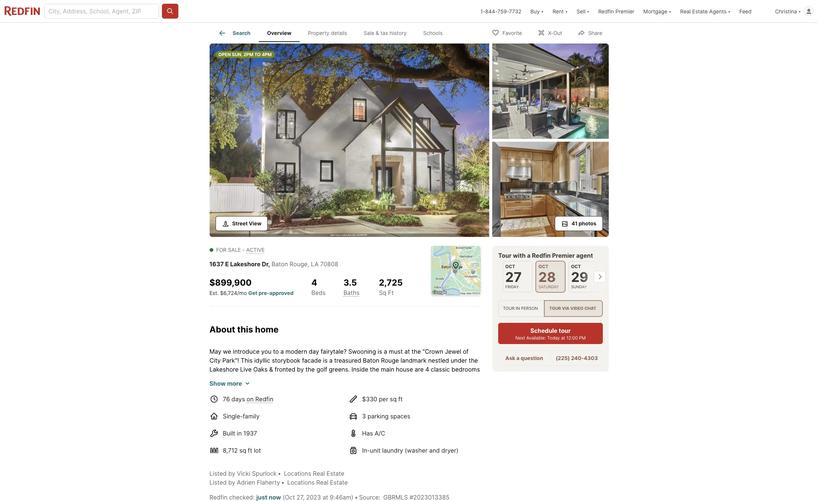 Task type: describe. For each thing, give the bounding box(es) containing it.
is left must
[[378, 348, 382, 356]]

1 , from the left
[[268, 261, 270, 268]]

original
[[318, 375, 338, 382]]

show
[[210, 380, 226, 388]]

details
[[331, 30, 347, 36]]

feed button
[[735, 0, 771, 22]]

little
[[412, 384, 424, 391]]

days
[[232, 396, 245, 403]]

this inside may we introduce you to a modern day fairytale? swooning is a must at the "crown jewel of city park"! this idyllic storybook facade is a treasured baton rouge landmark nestled under the lakeshore live oaks  &  fronted by the golf greens. inside the main house are 4 classic bedrooms spanning the 1st  &  2nd levels with the original wood floors  &  millwork. there is also an enchanting caretaker's cottage with one bedroom/bath, kitchenette + a little unexpected magic(ie hidden storage). the main foyer opens to a nostalgic staircase  &  a new brick-clad half bath for guests. moving into the living room is the wood-burning fireplace that will provide the backdrop for cherished memories to be made. a sunny siren's song will pull you into the adjacent den with a built-in bar, vaulted ceilings  &  terracotta tile floors. sunlight is the hero of this space emphasized by floor to ceiling windows with views of the new deck  &  landscaped courtyard. the primary bedroom has a sweeping layout, double walk-in closets  &  spacious ensuite bath. previous improvements include pella windows, an architecural shingle roof replacement on both structures in (2009), copper awnings  &  gutters. the outdoor oasis  includes a gunite lap-pool with cascading slate fountain, cool-tile decking under the covered outdoor living space, outdoor shower, seperate pool bath with washer/dryer area, a large climate controlled workshop/storage, a 22kw generac generator, bluestone pavers, automated gate  & double carport. to add to the folklore, the structure is total masonry construction, which is one of the most durable building methods for centuries. create your next chapt
[[210, 429, 220, 436]]

a
[[341, 411, 345, 418]]

(washer
[[405, 447, 428, 455]]

for
[[216, 247, 227, 253]]

roof
[[445, 446, 457, 454]]

tab list containing search
[[210, 23, 457, 42]]

in left bar,
[[281, 420, 286, 427]]

of right the views
[[384, 429, 390, 436]]

real estate agents ▾ button
[[676, 0, 735, 22]]

christina
[[775, 8, 797, 14]]

1 vertical spatial real
[[313, 470, 325, 478]]

architecural
[[389, 446, 422, 454]]

the left original
[[307, 375, 316, 382]]

about
[[210, 325, 235, 335]]

▾ for mortgage ▾
[[669, 8, 672, 14]]

& up kitchenette
[[375, 375, 379, 382]]

rouge inside may we introduce you to a modern day fairytale? swooning is a must at the "crown jewel of city park"! this idyllic storybook facade is a treasured baton rouge landmark nestled under the lakeshore live oaks  &  fronted by the golf greens. inside the main house are 4 classic bedrooms spanning the 1st  &  2nd levels with the original wood floors  &  millwork. there is also an enchanting caretaker's cottage with one bedroom/bath, kitchenette + a little unexpected magic(ie hidden storage). the main foyer opens to a nostalgic staircase  &  a new brick-clad half bath for guests. moving into the living room is the wood-burning fireplace that will provide the backdrop for cherished memories to be made. a sunny siren's song will pull you into the adjacent den with a built-in bar, vaulted ceilings  &  terracotta tile floors. sunlight is the hero of this space emphasized by floor to ceiling windows with views of the new deck  &  landscaped courtyard. the primary bedroom has a sweeping layout, double walk-in closets  &  spacious ensuite bath. previous improvements include pella windows, an architecural shingle roof replacement on both structures in (2009), copper awnings  &  gutters. the outdoor oasis  includes a gunite lap-pool with cascading slate fountain, cool-tile decking under the covered outdoor living space, outdoor shower, seperate pool bath with washer/dryer area, a large climate controlled workshop/storage, a 22kw generac generator, bluestone pavers, automated gate  & double carport. to add to the folklore, the structure is total masonry construction, which is one of the most durable building methods for centuries. create your next chapt
[[381, 357, 399, 364]]

the down generac
[[318, 491, 327, 499]]

sell ▾
[[577, 8, 590, 14]]

& right 1st
[[257, 375, 261, 382]]

structure
[[329, 491, 354, 499]]

0 horizontal spatial you
[[261, 348, 272, 356]]

landmark
[[401, 357, 427, 364]]

oct 27 friday
[[505, 264, 522, 290]]

$330
[[362, 396, 377, 403]]

the up the memories
[[290, 402, 299, 409]]

real estate agents ▾
[[680, 8, 731, 14]]

1 vertical spatial tile
[[359, 464, 367, 472]]

of down controlled
[[210, 500, 215, 502]]

oaks
[[253, 366, 268, 373]]

map entry image
[[431, 246, 481, 296]]

1 vertical spatial for
[[238, 411, 245, 418]]

0 horizontal spatial an
[[380, 446, 387, 454]]

7732
[[509, 8, 522, 14]]

2 vertical spatial real
[[316, 479, 328, 487]]

1 horizontal spatial one
[[466, 491, 476, 499]]

list box containing tour in person
[[498, 301, 603, 317]]

0 vertical spatial will
[[431, 402, 440, 409]]

per
[[379, 396, 388, 403]]

1 vertical spatial will
[[400, 411, 410, 418]]

41 photos button
[[555, 216, 603, 231]]

1 vertical spatial estate
[[327, 470, 345, 478]]

844-
[[485, 8, 498, 14]]

& down sunny
[[346, 420, 349, 427]]

(225) 240-4303
[[556, 355, 598, 362]]

ask
[[505, 355, 515, 362]]

climate
[[437, 473, 458, 481]]

today
[[547, 336, 560, 341]]

to up has
[[299, 429, 305, 436]]

property details
[[308, 30, 347, 36]]

with right cottage
[[299, 384, 311, 391]]

to up the building
[[276, 491, 281, 499]]

0 horizontal spatial pool
[[245, 464, 257, 472]]

sell ▾ button
[[577, 0, 590, 22]]

the down half
[[465, 402, 474, 409]]

room
[[317, 402, 332, 409]]

to
[[254, 491, 261, 499]]

is down gate
[[459, 491, 464, 499]]

"crown
[[423, 348, 443, 356]]

total
[[362, 491, 375, 499]]

0 vertical spatial bath
[[210, 402, 222, 409]]

hero
[[452, 420, 465, 427]]

estate inside real estate agents ▾ 'link'
[[692, 8, 708, 14]]

agents
[[710, 8, 727, 14]]

redfin up 'oct 28 saturday'
[[532, 252, 551, 260]]

▾ inside real estate agents ▾ 'link'
[[728, 8, 731, 14]]

0 vertical spatial lakeshore
[[230, 261, 261, 268]]

automated
[[424, 482, 454, 490]]

(oct
[[283, 494, 295, 502]]

home
[[255, 325, 279, 335]]

beds
[[312, 289, 326, 297]]

with down "both"
[[259, 464, 271, 472]]

1 vertical spatial you
[[423, 411, 433, 418]]

0 vertical spatial baton
[[272, 261, 288, 268]]

deck
[[416, 429, 430, 436]]

at inside the schedule tour next available: today at 12:00 pm
[[561, 336, 565, 341]]

burning
[[369, 402, 390, 409]]

video
[[570, 306, 584, 312]]

29
[[571, 269, 588, 286]]

inside
[[352, 366, 368, 373]]

& up shingle at the right bottom
[[433, 437, 437, 445]]

get
[[248, 290, 257, 296]]

staircase
[[385, 393, 411, 400]]

views
[[366, 429, 382, 436]]

(225) 240-4303 link
[[556, 355, 598, 362]]

by down facade
[[297, 366, 304, 373]]

1 vertical spatial ft
[[248, 447, 252, 455]]

the down provide
[[447, 411, 456, 418]]

covered
[[422, 464, 445, 472]]

property details tab
[[300, 24, 356, 42]]

to down "bedroom/bath,"
[[346, 393, 351, 400]]

tour
[[559, 327, 571, 335]]

& right deck
[[431, 429, 435, 436]]

0 horizontal spatial one
[[312, 384, 323, 391]]

1 listed from the top
[[210, 470, 227, 478]]

may
[[210, 348, 221, 356]]

with up oct 27 friday
[[513, 252, 526, 260]]

christina ▾
[[775, 8, 801, 14]]

▾ for christina ▾
[[799, 8, 801, 14]]

est.
[[210, 290, 219, 296]]

gutters.
[[381, 455, 403, 463]]

3.5
[[344, 278, 357, 288]]

include
[[315, 446, 335, 454]]

1 vertical spatial locations
[[287, 479, 315, 487]]

0 vertical spatial for
[[224, 402, 232, 409]]

70808
[[320, 261, 338, 268]]

0 horizontal spatial into
[[278, 402, 289, 409]]

with right levels
[[293, 375, 305, 382]]

by left vicki
[[228, 470, 235, 478]]

& right gate
[[470, 482, 474, 490]]

masonry
[[377, 491, 401, 499]]

1 horizontal spatial double
[[368, 437, 388, 445]]

history
[[390, 30, 407, 36]]

also
[[431, 375, 442, 382]]

1 horizontal spatial tile
[[381, 420, 389, 427]]

the up landscaped
[[441, 420, 450, 427]]

0 vertical spatial living
[[301, 402, 316, 409]]

0 horizontal spatial main
[[296, 393, 309, 400]]

large
[[422, 473, 436, 481]]

oct for 27
[[505, 264, 515, 270]]

27
[[505, 269, 522, 286]]

is left also
[[425, 375, 429, 382]]

with up layout,
[[353, 429, 365, 436]]

vicki
[[237, 470, 250, 478]]

2 vertical spatial estate
[[330, 479, 348, 487]]

is right sunlight
[[435, 420, 439, 427]]

courtyard.
[[210, 437, 238, 445]]

is up 'golf'
[[323, 357, 328, 364]]

treasured
[[334, 357, 361, 364]]

2 horizontal spatial •
[[355, 494, 358, 502]]

generator,
[[341, 482, 370, 490]]

the up landmark
[[412, 348, 421, 356]]

in up slate in the bottom left of the page
[[300, 455, 305, 463]]

adjacent
[[210, 420, 234, 427]]

1937
[[244, 430, 257, 437]]

redfin inside button
[[598, 8, 614, 14]]

4 beds
[[312, 278, 326, 297]]

1 vertical spatial double
[[210, 491, 229, 499]]

lakeshore inside may we introduce you to a modern day fairytale? swooning is a must at the "crown jewel of city park"! this idyllic storybook facade is a treasured baton rouge landmark nestled under the lakeshore live oaks  &  fronted by the golf greens. inside the main house are 4 classic bedrooms spanning the 1st  &  2nd levels with the original wood floors  &  millwork. there is also an enchanting caretaker's cottage with one bedroom/bath, kitchenette + a little unexpected magic(ie hidden storage). the main foyer opens to a nostalgic staircase  &  a new brick-clad half bath for guests. moving into the living room is the wood-burning fireplace that will provide the backdrop for cherished memories to be made. a sunny siren's song will pull you into the adjacent den with a built-in bar, vaulted ceilings  &  terracotta tile floors. sunlight is the hero of this space emphasized by floor to ceiling windows with views of the new deck  &  landscaped courtyard. the primary bedroom has a sweeping layout, double walk-in closets  &  spacious ensuite bath. previous improvements include pella windows, an architecural shingle roof replacement on both structures in (2009), copper awnings  &  gutters. the outdoor oasis  includes a gunite lap-pool with cascading slate fountain, cool-tile decking under the covered outdoor living space, outdoor shower, seperate pool bath with washer/dryer area, a large climate controlled workshop/storage, a 22kw generac generator, bluestone pavers, automated gate  & double carport. to add to the folklore, the structure is total masonry construction, which is one of the most durable building methods for centuries. create your next chapt
[[210, 366, 239, 373]]

golf
[[317, 366, 327, 373]]

to up the storybook
[[273, 348, 279, 356]]

0 vertical spatial an
[[444, 375, 451, 382]]

schools tab
[[415, 24, 451, 42]]

2 horizontal spatial the
[[405, 455, 415, 463]]

bedroom/bath,
[[324, 384, 366, 391]]

built
[[223, 430, 235, 437]]

2 vertical spatial at
[[323, 494, 328, 502]]

by down built-
[[276, 429, 283, 436]]

0 vertical spatial new
[[423, 393, 435, 400]]

the left most
[[217, 500, 226, 502]]

space
[[221, 429, 238, 436]]

tour for tour with a redfin premier agent
[[498, 252, 512, 260]]

the down facade
[[306, 366, 315, 373]]

oct for 28
[[539, 264, 548, 270]]

about this home
[[210, 325, 279, 335]]

by left adrien
[[228, 479, 235, 487]]

on inside may we introduce you to a modern day fairytale? swooning is a must at the "crown jewel of city park"! this idyllic storybook facade is a treasured baton rouge landmark nestled under the lakeshore live oaks  &  fronted by the golf greens. inside the main house are 4 classic bedrooms spanning the 1st  &  2nd levels with the original wood floors  &  millwork. there is also an enchanting caretaker's cottage with one bedroom/bath, kitchenette + a little unexpected magic(ie hidden storage). the main foyer opens to a nostalgic staircase  &  a new brick-clad half bath for guests. moving into the living room is the wood-burning fireplace that will provide the backdrop for cherished memories to be made. a sunny siren's song will pull you into the adjacent den with a built-in bar, vaulted ceilings  &  terracotta tile floors. sunlight is the hero of this space emphasized by floor to ceiling windows with views of the new deck  &  landscaped courtyard. the primary bedroom has a sweeping layout, double walk-in closets  &  spacious ensuite bath. previous improvements include pella windows, an architecural shingle roof replacement on both structures in (2009), copper awnings  &  gutters. the outdoor oasis  includes a gunite lap-pool with cascading slate fountain, cool-tile decking under the covered outdoor living space, outdoor shower, seperate pool bath with washer/dryer area, a large climate controlled workshop/storage, a 22kw generac generator, bluestone pavers, automated gate  & double carport. to add to the folklore, the structure is total masonry construction, which is one of the most durable building methods for centuries. create your next chapt
[[246, 455, 253, 463]]

of right hero
[[466, 420, 472, 427]]

0 horizontal spatial under
[[393, 464, 409, 472]]

decking
[[369, 464, 391, 472]]

pavers,
[[401, 482, 422, 490]]

1 vertical spatial sq
[[240, 447, 246, 455]]

cherished
[[247, 411, 275, 418]]

1 vertical spatial living
[[210, 473, 224, 481]]

bar,
[[288, 420, 298, 427]]

1-
[[481, 8, 485, 14]]

pm
[[579, 336, 586, 341]]

in-unit laundry (washer and dryer)
[[362, 447, 459, 455]]

sale
[[228, 247, 241, 253]]

floors.
[[391, 420, 408, 427]]



Task type: locate. For each thing, give the bounding box(es) containing it.
12:00
[[566, 336, 578, 341]]

a/c
[[375, 430, 385, 437]]

in left person
[[516, 306, 520, 312]]

you down that
[[423, 411, 433, 418]]

28
[[539, 269, 556, 286]]

you up idyllic
[[261, 348, 272, 356]]

oct inside 'oct 28 saturday'
[[539, 264, 548, 270]]

bath down fountain,
[[334, 473, 347, 481]]

• right flaherty
[[281, 479, 285, 487]]

41 photos
[[572, 221, 597, 227]]

1 horizontal spatial new
[[423, 393, 435, 400]]

0 vertical spatial listed
[[210, 470, 227, 478]]

carport.
[[230, 491, 253, 499]]

washer/dryer
[[362, 473, 399, 481]]

closets
[[411, 437, 431, 445]]

rouge down must
[[381, 357, 399, 364]]

get pre-approved link
[[248, 290, 294, 296]]

1 horizontal spatial this
[[237, 325, 253, 335]]

0 vertical spatial locations
[[284, 470, 311, 478]]

spanning
[[210, 375, 235, 382]]

tour left via on the bottom right of page
[[549, 306, 561, 312]]

0 horizontal spatial ,
[[268, 261, 270, 268]]

1 horizontal spatial the
[[283, 393, 294, 400]]

redfin down controlled
[[210, 494, 228, 502]]

storybook
[[272, 357, 301, 364]]

1 horizontal spatial will
[[431, 402, 440, 409]]

one down gate
[[466, 491, 476, 499]]

this
[[237, 325, 253, 335], [210, 429, 220, 436]]

1 ▾ from the left
[[541, 8, 544, 14]]

unexpected
[[426, 384, 459, 391]]

City, Address, School, Agent, ZIP search field
[[44, 4, 159, 19]]

living up be
[[301, 402, 316, 409]]

city
[[210, 357, 221, 364]]

magic(ie
[[210, 393, 233, 400]]

at right 2023 at the bottom left
[[323, 494, 328, 502]]

buy
[[531, 8, 540, 14]]

street
[[232, 221, 248, 227]]

controlled
[[210, 482, 238, 490]]

with
[[513, 252, 526, 260], [293, 375, 305, 382], [299, 384, 311, 391], [248, 420, 260, 427], [353, 429, 365, 436], [259, 464, 271, 472], [348, 473, 360, 481]]

pool
[[245, 464, 257, 472], [320, 473, 332, 481]]

sq
[[379, 289, 386, 297]]

2 listed from the top
[[210, 479, 227, 487]]

the up walk-
[[392, 429, 401, 436]]

0 vertical spatial •
[[278, 470, 281, 478]]

real right mortgage ▾
[[680, 8, 691, 14]]

fronted
[[275, 366, 295, 373]]

1 horizontal spatial living
[[301, 402, 316, 409]]

mortgage ▾ button
[[644, 0, 672, 22]]

0 vertical spatial this
[[237, 325, 253, 335]]

1 vertical spatial into
[[435, 411, 445, 418]]

2 vertical spatial for
[[317, 500, 325, 502]]

0 horizontal spatial will
[[400, 411, 410, 418]]

fairytale?
[[321, 348, 347, 356]]

oct down "tour with a redfin premier agent"
[[539, 264, 548, 270]]

▾ right mortgage
[[669, 8, 672, 14]]

rouge left the la
[[290, 261, 308, 268]]

street view button
[[215, 216, 268, 231]]

built-
[[267, 420, 281, 427]]

1 vertical spatial at
[[405, 348, 410, 356]]

we
[[223, 348, 231, 356]]

oct inside oct 27 friday
[[505, 264, 515, 270]]

5 ▾ from the left
[[728, 8, 731, 14]]

0 vertical spatial ft
[[398, 396, 403, 403]]

8,712
[[223, 447, 238, 455]]

1 vertical spatial an
[[380, 446, 387, 454]]

▾ for sell ▾
[[587, 8, 590, 14]]

1 horizontal spatial under
[[451, 357, 467, 364]]

at down tour
[[561, 336, 565, 341]]

0 vertical spatial sq
[[390, 396, 397, 403]]

2 horizontal spatial at
[[561, 336, 565, 341]]

the up a
[[340, 402, 349, 409]]

into up the memories
[[278, 402, 289, 409]]

1 vertical spatial main
[[296, 393, 309, 400]]

& down unit
[[376, 455, 379, 463]]

real up generac
[[313, 470, 325, 478]]

0 horizontal spatial •
[[278, 470, 281, 478]]

2 horizontal spatial outdoor
[[446, 464, 469, 472]]

1 vertical spatial under
[[393, 464, 409, 472]]

house
[[396, 366, 413, 373]]

0 vertical spatial rouge
[[290, 261, 308, 268]]

premier left mortgage
[[616, 8, 635, 14]]

oct
[[505, 264, 515, 270], [539, 264, 548, 270], [571, 264, 581, 270]]

tour for tour in person
[[503, 306, 515, 312]]

0 horizontal spatial new
[[402, 429, 414, 436]]

improvements
[[274, 446, 314, 454]]

1637
[[210, 261, 224, 268]]

1 horizontal spatial an
[[444, 375, 451, 382]]

built in 1937
[[223, 430, 257, 437]]

▾ inside sell ▾ dropdown button
[[587, 8, 590, 14]]

main left foyer
[[296, 393, 309, 400]]

area,
[[401, 473, 415, 481]]

0 horizontal spatial for
[[224, 402, 232, 409]]

on right days
[[247, 396, 254, 403]]

cottage
[[275, 384, 297, 391]]

1 vertical spatial the
[[240, 437, 251, 445]]

▾ inside mortgage ▾ dropdown button
[[669, 8, 672, 14]]

0 horizontal spatial tile
[[359, 464, 367, 472]]

just
[[256, 494, 267, 502]]

2nd
[[263, 375, 274, 382]]

outdoor up workshop/storage,
[[246, 473, 268, 481]]

1 horizontal spatial ,
[[308, 261, 309, 268]]

made.
[[322, 411, 339, 418]]

mortgage ▾ button
[[639, 0, 676, 22]]

lap-
[[234, 464, 245, 472]]

cool-
[[344, 464, 359, 472]]

0 horizontal spatial outdoor
[[246, 473, 268, 481]]

1 vertical spatial pool
[[320, 473, 332, 481]]

listed down gunite
[[210, 479, 227, 487]]

redfin right sell ▾ button at right
[[598, 8, 614, 14]]

at up landmark
[[405, 348, 410, 356]]

2 , from the left
[[308, 261, 309, 268]]

parking
[[368, 413, 389, 420]]

oct down agent
[[571, 264, 581, 270]]

is up create
[[356, 491, 361, 499]]

the down in-unit laundry (washer and dryer)
[[405, 455, 415, 463]]

0 vertical spatial estate
[[692, 8, 708, 14]]

will down fireplace in the bottom of the page
[[400, 411, 410, 418]]

ft down + on the bottom
[[398, 396, 403, 403]]

1 horizontal spatial sq
[[390, 396, 397, 403]]

1 horizontal spatial into
[[435, 411, 445, 418]]

0 vertical spatial you
[[261, 348, 272, 356]]

4 inside may we introduce you to a modern day fairytale? swooning is a must at the "crown jewel of city park"! this idyllic storybook facade is a treasured baton rouge landmark nestled under the lakeshore live oaks  &  fronted by the golf greens. inside the main house are 4 classic bedrooms spanning the 1st  &  2nd levels with the original wood floors  &  millwork. there is also an enchanting caretaker's cottage with one bedroom/bath, kitchenette + a little unexpected magic(ie hidden storage). the main foyer opens to a nostalgic staircase  &  a new brick-clad half bath for guests. moving into the living room is the wood-burning fireplace that will provide the backdrop for cherished memories to be made. a sunny siren's song will pull you into the adjacent den with a built-in bar, vaulted ceilings  &  terracotta tile floors. sunlight is the hero of this space emphasized by floor to ceiling windows with views of the new deck  &  landscaped courtyard. the primary bedroom has a sweeping layout, double walk-in closets  &  spacious ensuite bath. previous improvements include pella windows, an architecural shingle roof replacement on both structures in (2009), copper awnings  &  gutters. the outdoor oasis  includes a gunite lap-pool with cascading slate fountain, cool-tile decking under the covered outdoor living space, outdoor shower, seperate pool bath with washer/dryer area, a large climate controlled workshop/storage, a 22kw generac generator, bluestone pavers, automated gate  & double carport. to add to the folklore, the structure is total masonry construction, which is one of the most durable building methods for centuries. create your next chapt
[[425, 366, 429, 373]]

jewel
[[445, 348, 461, 356]]

sweeping
[[319, 437, 346, 445]]

the down cottage
[[283, 393, 294, 400]]

with up emphasized
[[248, 420, 260, 427]]

your
[[376, 500, 389, 502]]

1 horizontal spatial at
[[405, 348, 410, 356]]

sale & tax history tab
[[356, 24, 415, 42]]

for
[[224, 402, 232, 409], [238, 411, 245, 418], [317, 500, 325, 502]]

pella
[[337, 446, 351, 454]]

▾ right rent
[[565, 8, 568, 14]]

oct for 29
[[571, 264, 581, 270]]

1637 e lakeshore dr, baton rouge, la 70808 image
[[210, 44, 489, 237], [492, 44, 609, 139], [492, 142, 609, 237]]

has
[[303, 437, 313, 445]]

0 vertical spatial premier
[[616, 8, 635, 14]]

1 vertical spatial one
[[466, 491, 476, 499]]

▾ right christina
[[799, 8, 801, 14]]

an up unexpected
[[444, 375, 451, 382]]

, up $899,900 est. $6,724 /mo get pre-approved
[[268, 261, 270, 268]]

4 ▾ from the left
[[669, 8, 672, 14]]

listed by vicki spurlock • locations real estate listed by adrien flaherty • locations real estate
[[210, 470, 348, 487]]

foyer
[[311, 393, 325, 400]]

1 vertical spatial premier
[[552, 252, 575, 260]]

tab list
[[210, 23, 457, 42]]

& inside 'tab'
[[376, 30, 379, 36]]

▾ right agents
[[728, 8, 731, 14]]

saturday
[[539, 285, 559, 290]]

swooning
[[348, 348, 376, 356]]

oct inside oct 29 sunday
[[571, 264, 581, 270]]

pool down "both"
[[245, 464, 257, 472]]

is down opens
[[334, 402, 338, 409]]

double down controlled
[[210, 491, 229, 499]]

new up that
[[423, 393, 435, 400]]

premier left agent
[[552, 252, 575, 260]]

0 horizontal spatial rouge
[[290, 261, 308, 268]]

on down 8,712 sq ft lot
[[246, 455, 253, 463]]

premier inside button
[[616, 8, 635, 14]]

enchanting
[[210, 384, 241, 391]]

▾ right buy
[[541, 8, 544, 14]]

list box
[[498, 301, 603, 317]]

more
[[227, 380, 242, 388]]

open
[[218, 52, 231, 57]]

sunlight
[[410, 420, 433, 427]]

4 up beds
[[312, 278, 317, 288]]

0 vertical spatial outdoor
[[417, 455, 439, 463]]

0 horizontal spatial double
[[210, 491, 229, 499]]

4 inside 4 beds
[[312, 278, 317, 288]]

0 vertical spatial main
[[381, 366, 394, 373]]

▾ right sell
[[587, 8, 590, 14]]

3 oct from the left
[[571, 264, 581, 270]]

baton right dr
[[272, 261, 288, 268]]

1 horizontal spatial for
[[238, 411, 245, 418]]

0 horizontal spatial sq
[[240, 447, 246, 455]]

at inside may we introduce you to a modern day fairytale? swooning is a must at the "crown jewel of city park"! this idyllic storybook facade is a treasured baton rouge landmark nestled under the lakeshore live oaks  &  fronted by the golf greens. inside the main house are 4 classic bedrooms spanning the 1st  &  2nd levels with the original wood floors  &  millwork. there is also an enchanting caretaker's cottage with one bedroom/bath, kitchenette + a little unexpected magic(ie hidden storage). the main foyer opens to a nostalgic staircase  &  a new brick-clad half bath for guests. moving into the living room is the wood-burning fireplace that will provide the backdrop for cherished memories to be made. a sunny siren's song will pull you into the adjacent den with a built-in bar, vaulted ceilings  &  terracotta tile floors. sunlight is the hero of this space emphasized by floor to ceiling windows with views of the new deck  &  landscaped courtyard. the primary bedroom has a sweeping layout, double walk-in closets  &  spacious ensuite bath. previous improvements include pella windows, an architecural shingle roof replacement on both structures in (2009), copper awnings  &  gutters. the outdoor oasis  includes a gunite lap-pool with cascading slate fountain, cool-tile decking under the covered outdoor living space, outdoor shower, seperate pool bath with washer/dryer area, a large climate controlled workshop/storage, a 22kw generac generator, bluestone pavers, automated gate  & double carport. to add to the folklore, the structure is total masonry construction, which is one of the most durable building methods for centuries. create your next chapt
[[405, 348, 410, 356]]

1 vertical spatial outdoor
[[446, 464, 469, 472]]

durable
[[244, 500, 265, 502]]

2 vertical spatial •
[[355, 494, 358, 502]]

0 horizontal spatial this
[[210, 429, 220, 436]]

1 vertical spatial •
[[281, 479, 285, 487]]

2 horizontal spatial oct
[[571, 264, 581, 270]]

0 horizontal spatial 4
[[312, 278, 317, 288]]

2 vertical spatial outdoor
[[246, 473, 268, 481]]

sq
[[390, 396, 397, 403], [240, 447, 246, 455]]

the up bedrooms
[[469, 357, 478, 364]]

property
[[308, 30, 330, 36]]

0 vertical spatial one
[[312, 384, 323, 391]]

▾ for buy ▾
[[541, 8, 544, 14]]

backdrop
[[210, 411, 236, 418]]

tour for tour via video chat
[[549, 306, 561, 312]]

None button
[[536, 261, 565, 293], [503, 261, 533, 293], [568, 261, 598, 293], [536, 261, 565, 293], [503, 261, 533, 293], [568, 261, 598, 293]]

2 oct from the left
[[539, 264, 548, 270]]

1-844-759-7732
[[481, 8, 522, 14]]

lakeshore up spanning
[[210, 366, 239, 373]]

0 horizontal spatial living
[[210, 473, 224, 481]]

the down live
[[237, 375, 246, 382]]

1 vertical spatial bath
[[334, 473, 347, 481]]

dr
[[262, 261, 268, 268]]

2 horizontal spatial for
[[317, 500, 325, 502]]

in right built
[[237, 430, 242, 437]]

lakeshore down "-"
[[230, 261, 261, 268]]

& left tax at the left top of page
[[376, 30, 379, 36]]

you
[[261, 348, 272, 356], [423, 411, 433, 418]]

to left be
[[306, 411, 312, 418]]

the up area,
[[411, 464, 420, 472]]

1 horizontal spatial main
[[381, 366, 394, 373]]

overview tab
[[259, 24, 300, 42]]

outdoor down oasis
[[446, 464, 469, 472]]

family
[[243, 413, 260, 420]]

of right 'jewel'
[[463, 348, 469, 356]]

in-
[[362, 447, 370, 455]]

0 vertical spatial 4
[[312, 278, 317, 288]]

into
[[278, 402, 289, 409], [435, 411, 445, 418]]

in up architecural
[[405, 437, 410, 445]]

the up the floors
[[370, 366, 379, 373]]

0 vertical spatial at
[[561, 336, 565, 341]]

0 vertical spatial double
[[368, 437, 388, 445]]

0 vertical spatial the
[[283, 393, 294, 400]]

0 vertical spatial under
[[451, 357, 467, 364]]

the up the building
[[283, 491, 292, 499]]

1 horizontal spatial pool
[[320, 473, 332, 481]]

next image
[[594, 271, 606, 283]]

▾ for rent ▾
[[565, 8, 568, 14]]

#
[[410, 494, 413, 502]]

for up backdrop
[[224, 402, 232, 409]]

redfin down caretaker's
[[255, 396, 273, 403]]

0 horizontal spatial the
[[240, 437, 251, 445]]

▾ inside rent ▾ dropdown button
[[565, 8, 568, 14]]

this down adjacent at the bottom of page
[[210, 429, 220, 436]]

spurlock
[[252, 470, 277, 478]]

1 horizontal spatial rouge
[[381, 357, 399, 364]]

estate up structure
[[330, 479, 348, 487]]

1 oct from the left
[[505, 264, 515, 270]]

structures
[[270, 455, 298, 463]]

active link
[[246, 247, 265, 253]]

ft left lot
[[248, 447, 252, 455]]

3 ▾ from the left
[[587, 8, 590, 14]]

ask a question link
[[505, 355, 543, 362]]

folklore,
[[294, 491, 316, 499]]

1 vertical spatial 4
[[425, 366, 429, 373]]

1 vertical spatial lakeshore
[[210, 366, 239, 373]]

dryer)
[[442, 447, 459, 455]]

0 horizontal spatial ft
[[248, 447, 252, 455]]

estate
[[692, 8, 708, 14], [327, 470, 345, 478], [330, 479, 348, 487]]

walk-
[[389, 437, 405, 445]]

0 horizontal spatial at
[[323, 494, 328, 502]]

1 vertical spatial new
[[402, 429, 414, 436]]

this left the home
[[237, 325, 253, 335]]

agent
[[576, 252, 593, 260]]

sun,
[[232, 52, 243, 57]]

0 vertical spatial on
[[247, 396, 254, 403]]

1 horizontal spatial •
[[281, 479, 285, 487]]

hidden
[[235, 393, 254, 400]]

▾ inside buy ▾ dropdown button
[[541, 8, 544, 14]]

tour with a redfin premier agent
[[498, 252, 593, 260]]

1 horizontal spatial outdoor
[[417, 455, 439, 463]]

on redfin link
[[247, 396, 273, 403]]

single-family
[[223, 413, 260, 420]]

floor
[[284, 429, 297, 436]]

bath down magic(ie
[[210, 402, 222, 409]]

under up area,
[[393, 464, 409, 472]]

0 vertical spatial tile
[[381, 420, 389, 427]]

& down little
[[412, 393, 416, 400]]

oct 29 sunday
[[571, 264, 588, 290]]

baton inside may we introduce you to a modern day fairytale? swooning is a must at the "crown jewel of city park"! this idyllic storybook facade is a treasured baton rouge landmark nestled under the lakeshore live oaks  &  fronted by the golf greens. inside the main house are 4 classic bedrooms spanning the 1st  &  2nd levels with the original wood floors  &  millwork. there is also an enchanting caretaker's cottage with one bedroom/bath, kitchenette + a little unexpected magic(ie hidden storage). the main foyer opens to a nostalgic staircase  &  a new brick-clad half bath for guests. moving into the living room is the wood-burning fireplace that will provide the backdrop for cherished memories to be made. a sunny siren's song will pull you into the adjacent den with a built-in bar, vaulted ceilings  &  terracotta tile floors. sunlight is the hero of this space emphasized by floor to ceiling windows with views of the new deck  &  landscaped courtyard. the primary bedroom has a sweeping layout, double walk-in closets  &  spacious ensuite bath. previous improvements include pella windows, an architecural shingle roof replacement on both structures in (2009), copper awnings  &  gutters. the outdoor oasis  includes a gunite lap-pool with cascading slate fountain, cool-tile decking under the covered outdoor living space, outdoor shower, seperate pool bath with washer/dryer area, a large climate controlled workshop/storage, a 22kw generac generator, bluestone pavers, automated gate  & double carport. to add to the folklore, the structure is total masonry construction, which is one of the most durable building methods for centuries. create your next chapt
[[363, 357, 379, 364]]

real inside 'link'
[[680, 8, 691, 14]]

at
[[561, 336, 565, 341], [405, 348, 410, 356], [323, 494, 328, 502]]

for down generac
[[317, 500, 325, 502]]

0 horizontal spatial premier
[[552, 252, 575, 260]]

pull
[[411, 411, 421, 418]]

& up 2nd
[[269, 366, 273, 373]]

this
[[241, 357, 253, 364]]

6 ▾ from the left
[[799, 8, 801, 14]]

main up the millwork.
[[381, 366, 394, 373]]

with up generator,
[[348, 473, 360, 481]]

redfin premier button
[[594, 0, 639, 22]]

0 vertical spatial real
[[680, 8, 691, 14]]

under down 'jewel'
[[451, 357, 467, 364]]

redfin premier
[[598, 8, 635, 14]]

submit search image
[[167, 7, 174, 15]]

2 ▾ from the left
[[565, 8, 568, 14]]

2023013385
[[413, 494, 450, 502]]

2 vertical spatial the
[[405, 455, 415, 463]]



Task type: vqa. For each thing, say whether or not it's contained in the screenshot.
759-
yes



